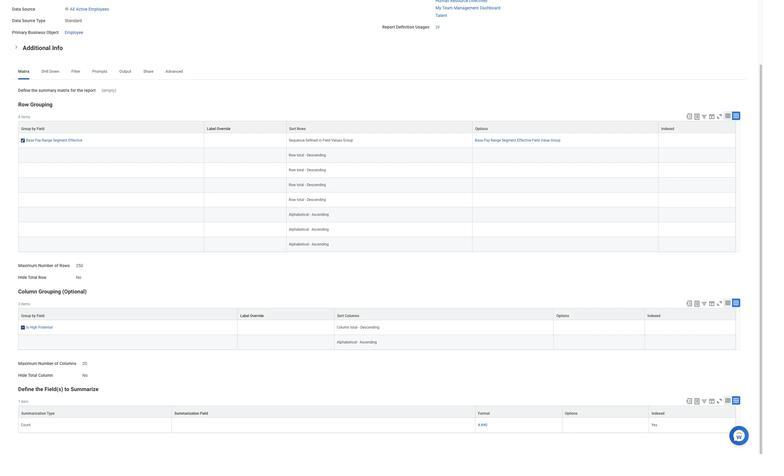 Task type: locate. For each thing, give the bounding box(es) containing it.
field inside column grouping (optional) group
[[37, 314, 45, 318]]

1 vertical spatial label override
[[240, 314, 264, 318]]

table image right fullscreen icon
[[725, 300, 731, 306]]

total down maximum number of rows
[[28, 275, 37, 280]]

0 horizontal spatial base
[[26, 138, 34, 142]]

summarization type button
[[18, 406, 172, 418]]

column down sort columns
[[337, 325, 350, 329]]

fullscreen image for summarization field
[[717, 398, 723, 405]]

column down maximum number of columns
[[38, 373, 53, 378]]

maximum inside column grouping (optional) group
[[18, 361, 37, 366]]

1 vertical spatial options button
[[554, 308, 645, 320]]

4 row total - descending from the top
[[289, 198, 326, 202]]

export to excel image
[[686, 398, 693, 405]]

by inside row grouping group
[[32, 127, 36, 131]]

2 data from the top
[[12, 18, 21, 23]]

maximum for column
[[18, 361, 37, 366]]

2 source from the top
[[22, 18, 35, 23]]

items for column
[[21, 302, 30, 306]]

3 expand table image from the top
[[734, 398, 740, 404]]

the inside group
[[35, 386, 43, 392]]

1 hide from the top
[[18, 275, 27, 280]]

source
[[22, 7, 35, 11], [22, 18, 35, 23]]

2 effective from the left
[[518, 138, 532, 142]]

label inside column grouping (optional) group
[[240, 314, 249, 318]]

segment for base pay range segment effective field value group
[[502, 138, 517, 142]]

2 fullscreen image from the top
[[717, 398, 723, 405]]

2 vertical spatial toolbar
[[684, 396, 741, 406]]

label override button for column grouping (optional)
[[238, 308, 334, 320]]

group by field inside column grouping (optional) group
[[21, 314, 45, 318]]

0 horizontal spatial segment
[[53, 138, 67, 142]]

1 horizontal spatial rows
[[297, 127, 306, 131]]

row for row grouping button
[[18, 101, 29, 107]]

group by field button
[[18, 121, 204, 133], [18, 308, 237, 320]]

0 horizontal spatial rows
[[59, 263, 70, 268]]

override inside column grouping (optional) group
[[250, 314, 264, 318]]

1 select to filter grid data image from the top
[[701, 113, 708, 120]]

toolbar inside row grouping group
[[684, 111, 741, 121]]

expand table image inside column grouping (optional) group
[[734, 300, 740, 306]]

1 vertical spatial select to filter grid data image
[[701, 300, 708, 307]]

indexed inside row grouping group
[[662, 127, 675, 131]]

the left summary
[[31, 88, 37, 93]]

number up hide total row
[[38, 263, 53, 268]]

0 vertical spatial group by field
[[21, 127, 45, 131]]

object
[[46, 30, 59, 35]]

1 horizontal spatial base
[[475, 138, 483, 142]]

grouping down summary
[[30, 101, 53, 107]]

matrix
[[18, 69, 29, 74]]

define inside group
[[18, 386, 34, 392]]

1 vertical spatial type
[[47, 412, 55, 416]]

total
[[28, 275, 37, 280], [28, 373, 37, 378]]

2 base from the left
[[475, 138, 483, 142]]

group by field for row
[[21, 127, 45, 131]]

0 horizontal spatial type
[[36, 18, 45, 23]]

0 horizontal spatial summarization
[[21, 412, 46, 416]]

1 range from the left
[[42, 138, 52, 142]]

no down 20
[[82, 373, 88, 378]]

0 vertical spatial options button
[[473, 121, 659, 133]]

1 vertical spatial group by field image
[[21, 325, 25, 330]]

column inside row
[[337, 325, 350, 329]]

sort inside popup button
[[337, 314, 344, 318]]

export to worksheets image left select to filter grid data image
[[694, 398, 701, 405]]

of inside row grouping group
[[54, 263, 58, 268]]

1 vertical spatial data
[[12, 18, 21, 23]]

3 row total - descending element from the top
[[289, 182, 326, 187]]

total down maximum number of columns
[[28, 373, 37, 378]]

drill
[[42, 69, 48, 74]]

1 vertical spatial indexed button
[[645, 308, 736, 320]]

1 vertical spatial sort
[[337, 314, 344, 318]]

data up primary
[[12, 18, 21, 23]]

1 vertical spatial maximum
[[18, 361, 37, 366]]

0 horizontal spatial range
[[42, 138, 52, 142]]

group by field image
[[21, 138, 25, 143], [21, 325, 25, 330]]

export to excel image left export to worksheets image on the top right
[[686, 113, 693, 120]]

1 fullscreen image from the top
[[717, 113, 723, 120]]

fullscreen image right select to filter grid data image
[[717, 398, 723, 405]]

by up high
[[32, 314, 36, 318]]

indexed for column grouping (optional)
[[648, 314, 661, 318]]

1 maximum from the top
[[18, 263, 37, 268]]

options for row grouping
[[476, 127, 488, 131]]

row total - descending row
[[18, 148, 736, 163], [18, 163, 736, 178], [18, 178, 736, 192], [18, 192, 736, 207]]

number inside row grouping group
[[38, 263, 53, 268]]

define the field(s) to summarize group
[[18, 386, 741, 433]]

2 total from the top
[[28, 373, 37, 378]]

0 vertical spatial options
[[476, 127, 488, 131]]

base pay range segment effective
[[26, 138, 82, 142]]

column
[[18, 288, 37, 295], [337, 325, 350, 329], [38, 373, 53, 378]]

descending for first row total - descending element
[[307, 153, 326, 157]]

2 toolbar from the top
[[684, 298, 741, 308]]

group up is
[[21, 314, 31, 318]]

sort up column total - descending element
[[337, 314, 344, 318]]

1 vertical spatial click to view/edit grid preferences image
[[709, 398, 716, 405]]

table image inside column grouping (optional) group
[[725, 300, 731, 306]]

rows up sequence at the left top
[[297, 127, 306, 131]]

2 alphabetical - ascending row from the top
[[18, 222, 736, 237]]

2 click to view/edit grid preferences image from the top
[[709, 398, 716, 405]]

data source image
[[65, 7, 69, 11]]

group
[[21, 127, 31, 131], [343, 138, 353, 142], [551, 138, 561, 142], [21, 314, 31, 318]]

define for define the field(s) to summarize
[[18, 386, 34, 392]]

0 vertical spatial grouping
[[30, 101, 53, 107]]

2 horizontal spatial column
[[337, 325, 350, 329]]

group by field image down '8 items'
[[21, 138, 25, 143]]

0 vertical spatial number
[[38, 263, 53, 268]]

table image for label override
[[725, 300, 731, 306]]

1 row total - descending from the top
[[289, 153, 326, 157]]

4 row from the top
[[18, 320, 736, 335]]

0 horizontal spatial effective
[[68, 138, 82, 142]]

team
[[443, 6, 453, 10]]

data up the data source type
[[12, 7, 21, 11]]

values
[[332, 138, 342, 142]]

1 alphabetical - ascending row from the top
[[18, 207, 736, 222]]

group right value
[[551, 138, 561, 142]]

2 maximum from the top
[[18, 361, 37, 366]]

my
[[436, 6, 442, 10]]

type inside popup button
[[47, 412, 55, 416]]

1 vertical spatial by
[[32, 314, 36, 318]]

2 segment from the left
[[502, 138, 517, 142]]

expand table image inside "define the field(s) to summarize" group
[[734, 398, 740, 404]]

export to worksheets image left click to view/edit grid preferences icon
[[694, 300, 701, 307]]

0 horizontal spatial sort
[[289, 127, 296, 131]]

click to view/edit grid preferences image for summarization field
[[709, 398, 716, 405]]

2 pay from the left
[[484, 138, 490, 142]]

1 total from the top
[[28, 275, 37, 280]]

1 horizontal spatial no
[[82, 373, 88, 378]]

define the field(s) to summarize
[[18, 386, 99, 392]]

1 horizontal spatial segment
[[502, 138, 517, 142]]

0 vertical spatial indexed
[[662, 127, 675, 131]]

row
[[18, 101, 29, 107], [289, 153, 296, 157], [289, 168, 296, 172], [289, 183, 296, 187], [289, 198, 296, 202], [38, 275, 47, 280]]

the down hide total column
[[35, 386, 43, 392]]

2 by from the top
[[32, 314, 36, 318]]

1 vertical spatial rows
[[59, 263, 70, 268]]

define up item
[[18, 386, 34, 392]]

row containing is high potential
[[18, 320, 736, 335]]

0 vertical spatial group by field image
[[21, 138, 25, 143]]

of left 250
[[54, 263, 58, 268]]

range for base pay range segment effective
[[42, 138, 52, 142]]

expand table image
[[734, 113, 740, 119], [734, 300, 740, 306], [734, 398, 740, 404]]

1 vertical spatial label
[[240, 314, 249, 318]]

source up the data source type
[[22, 7, 35, 11]]

0 vertical spatial click to view/edit grid preferences image
[[709, 113, 716, 120]]

field
[[37, 127, 45, 131], [323, 138, 331, 142], [532, 138, 540, 142], [37, 314, 45, 318], [200, 412, 208, 416]]

potential
[[38, 325, 53, 329]]

options button for row grouping
[[473, 121, 659, 133]]

grouping down hide total row
[[38, 288, 61, 295]]

number inside column grouping (optional) group
[[38, 361, 53, 366]]

items right 2
[[21, 302, 30, 306]]

1 items from the top
[[21, 115, 30, 119]]

maximum inside row grouping group
[[18, 263, 37, 268]]

1 vertical spatial options
[[557, 314, 570, 318]]

table image right select to filter grid data image
[[725, 398, 731, 404]]

of
[[54, 263, 58, 268], [54, 361, 58, 366]]

export to excel image
[[686, 113, 693, 120], [686, 300, 693, 307]]

total inside column grouping (optional) group
[[28, 373, 37, 378]]

1 base from the left
[[26, 138, 34, 142]]

define
[[18, 88, 30, 93], [18, 386, 34, 392]]

export to excel image for row grouping
[[686, 113, 693, 120]]

2 expand table image from the top
[[734, 300, 740, 306]]

1 vertical spatial column
[[337, 325, 350, 329]]

grouping
[[30, 101, 53, 107], [38, 288, 61, 295]]

count
[[21, 423, 31, 427]]

1 horizontal spatial pay
[[484, 138, 490, 142]]

cell
[[204, 133, 287, 148], [659, 133, 736, 148], [204, 148, 287, 163], [473, 148, 659, 163], [659, 148, 736, 163], [18, 163, 204, 178], [204, 163, 287, 178], [473, 163, 659, 178], [659, 163, 736, 178], [204, 178, 287, 192], [473, 178, 659, 192], [659, 178, 736, 192], [18, 192, 204, 207], [204, 192, 287, 207], [473, 192, 659, 207], [659, 192, 736, 207], [204, 207, 287, 222], [659, 207, 736, 222], [18, 222, 204, 237], [204, 222, 287, 237], [473, 222, 659, 237], [659, 222, 736, 237], [204, 237, 287, 252], [473, 237, 659, 252], [659, 237, 736, 252], [238, 320, 335, 335], [554, 320, 645, 335], [645, 320, 736, 335], [238, 335, 335, 350], [554, 335, 645, 350], [645, 335, 736, 350], [172, 418, 476, 433], [563, 418, 649, 433]]

2 vertical spatial expand table image
[[734, 398, 740, 404]]

maximum number of columns element
[[82, 357, 87, 366]]

0 vertical spatial select to filter grid data image
[[701, 113, 708, 120]]

2 items from the top
[[21, 302, 30, 306]]

of for column grouping (optional)
[[54, 361, 58, 366]]

columns
[[345, 314, 360, 318], [59, 361, 76, 366]]

items
[[21, 115, 30, 119], [21, 302, 30, 306]]

items for row
[[21, 115, 30, 119]]

sort
[[289, 127, 296, 131], [337, 314, 344, 318]]

sort rows button
[[287, 121, 473, 133]]

grouping for row
[[30, 101, 53, 107]]

row for 2nd row total - descending element
[[289, 168, 296, 172]]

options for column grouping (optional)
[[557, 314, 570, 318]]

1 vertical spatial table image
[[725, 398, 731, 404]]

row total - descending for first row total - descending element
[[289, 153, 326, 157]]

options button for column grouping (optional)
[[554, 308, 645, 320]]

sort up sequence at the left top
[[289, 127, 296, 131]]

1 summarization from the left
[[21, 412, 46, 416]]

indexed button down export to excel icon
[[649, 406, 736, 418]]

label override inside column grouping (optional) group
[[240, 314, 264, 318]]

3 toolbar from the top
[[684, 396, 741, 406]]

0 vertical spatial table image
[[725, 300, 731, 306]]

columns up column total - descending element
[[345, 314, 360, 318]]

1 horizontal spatial columns
[[345, 314, 360, 318]]

number
[[38, 263, 53, 268], [38, 361, 53, 366]]

indexed
[[662, 127, 675, 131], [648, 314, 661, 318], [652, 412, 665, 416]]

value
[[541, 138, 550, 142]]

1 vertical spatial total
[[28, 373, 37, 378]]

alphabetical - ascending element
[[289, 211, 329, 217], [289, 226, 329, 232], [289, 241, 329, 246], [337, 339, 377, 344]]

1 define from the top
[[18, 88, 30, 93]]

0 vertical spatial data
[[12, 7, 21, 11]]

maximum up hide total column
[[18, 361, 37, 366]]

label override for column grouping (optional)
[[240, 314, 264, 318]]

1 toolbar from the top
[[684, 111, 741, 121]]

by up base pay range segment effective link
[[32, 127, 36, 131]]

1 vertical spatial of
[[54, 361, 58, 366]]

ascending
[[312, 212, 329, 217], [312, 227, 329, 232], [312, 242, 329, 246], [360, 340, 377, 344]]

hide inside column grouping (optional) group
[[18, 373, 27, 378]]

-
[[305, 153, 306, 157], [305, 168, 306, 172], [305, 183, 306, 187], [305, 198, 306, 202], [310, 212, 311, 217], [310, 227, 311, 232], [310, 242, 311, 246], [359, 325, 360, 329], [358, 340, 359, 344]]

group by field down '8 items'
[[21, 127, 45, 131]]

0 vertical spatial define
[[18, 88, 30, 93]]

of up define the field(s) to summarize button at the bottom of page
[[54, 361, 58, 366]]

0 vertical spatial label override button
[[204, 121, 286, 133]]

to
[[64, 386, 69, 392]]

effective
[[68, 138, 82, 142], [518, 138, 532, 142]]

1 horizontal spatial range
[[491, 138, 501, 142]]

group by field up high
[[21, 314, 45, 318]]

0 vertical spatial indexed button
[[659, 121, 736, 133]]

summarization
[[21, 412, 46, 416], [175, 412, 199, 416]]

group by field image left is
[[21, 325, 25, 330]]

0 vertical spatial by
[[32, 127, 36, 131]]

1 vertical spatial fullscreen image
[[717, 398, 723, 405]]

descending for 4th row total - descending element from the top
[[307, 198, 326, 202]]

1 vertical spatial hide
[[18, 373, 27, 378]]

1 vertical spatial source
[[22, 18, 35, 23]]

0 vertical spatial no
[[76, 275, 81, 280]]

0 vertical spatial override
[[217, 127, 231, 131]]

of inside column grouping (optional) group
[[54, 361, 58, 366]]

1 horizontal spatial effective
[[518, 138, 532, 142]]

yes
[[652, 423, 658, 427]]

items selected list
[[436, 0, 521, 18]]

1 vertical spatial export to excel image
[[686, 300, 693, 307]]

2 export to worksheets image from the top
[[694, 398, 701, 405]]

override
[[217, 127, 231, 131], [250, 314, 264, 318]]

no inside row grouping group
[[76, 275, 81, 280]]

1 group by field image from the top
[[21, 138, 25, 143]]

data source type
[[12, 18, 45, 23]]

1 vertical spatial indexed
[[648, 314, 661, 318]]

5 row from the top
[[18, 406, 736, 418]]

2 table image from the top
[[725, 398, 731, 404]]

items inside column grouping (optional) group
[[21, 302, 30, 306]]

2 row total - descending from the top
[[289, 168, 326, 172]]

0 horizontal spatial column
[[18, 288, 37, 295]]

1 pay from the left
[[35, 138, 41, 142]]

summarization for summarization field
[[175, 412, 199, 416]]

0 vertical spatial columns
[[345, 314, 360, 318]]

items right 8
[[21, 115, 30, 119]]

segment inside base pay range segment effective field value group link
[[502, 138, 517, 142]]

override inside row grouping group
[[217, 127, 231, 131]]

number for column
[[38, 361, 53, 366]]

options
[[476, 127, 488, 131], [557, 314, 570, 318], [565, 412, 578, 416]]

1 vertical spatial group by field
[[21, 314, 45, 318]]

toolbar
[[684, 111, 741, 121], [684, 298, 741, 308], [684, 396, 741, 406]]

standard
[[65, 18, 82, 23]]

3 row total - descending from the top
[[289, 183, 326, 187]]

0 vertical spatial label override
[[207, 127, 231, 131]]

2 items
[[18, 302, 30, 306]]

1 row from the top
[[18, 121, 736, 133]]

0 horizontal spatial columns
[[59, 361, 76, 366]]

primary
[[12, 30, 27, 35]]

expand table image for column grouping (optional)
[[734, 300, 740, 306]]

2 row total - descending element from the top
[[289, 167, 326, 172]]

0 vertical spatial group by field button
[[18, 121, 204, 133]]

2 vertical spatial indexed button
[[649, 406, 736, 418]]

2 select to filter grid data image from the top
[[701, 300, 708, 307]]

group by field button inside row grouping group
[[18, 121, 204, 133]]

2 range from the left
[[491, 138, 501, 142]]

1 group by field button from the top
[[18, 121, 204, 133]]

export to worksheets image for summarization field
[[694, 398, 701, 405]]

dashboard
[[480, 6, 501, 10]]

2 group by field button from the top
[[18, 308, 237, 320]]

click to view/edit grid preferences image
[[709, 300, 716, 307]]

base
[[26, 138, 34, 142], [475, 138, 483, 142]]

2 of from the top
[[54, 361, 58, 366]]

hide total column element
[[82, 369, 88, 378]]

0 vertical spatial label
[[207, 127, 216, 131]]

0 vertical spatial source
[[22, 7, 35, 11]]

total for column
[[28, 373, 37, 378]]

1 of from the top
[[54, 263, 58, 268]]

1 horizontal spatial override
[[250, 314, 264, 318]]

select to filter grid data image left click to view/edit grid preferences icon
[[701, 300, 708, 307]]

1 source from the top
[[22, 7, 35, 11]]

no down 250
[[76, 275, 81, 280]]

indexed button for row grouping
[[659, 121, 736, 133]]

active
[[76, 7, 88, 11]]

2 group by field image from the top
[[21, 325, 25, 330]]

1 expand table image from the top
[[734, 113, 740, 119]]

1 data from the top
[[12, 7, 21, 11]]

2 define from the top
[[18, 386, 34, 392]]

0 vertical spatial sort
[[289, 127, 296, 131]]

0 vertical spatial expand table image
[[734, 113, 740, 119]]

0 vertical spatial column
[[18, 288, 37, 295]]

segment inside base pay range segment effective link
[[53, 138, 67, 142]]

sort inside popup button
[[289, 127, 296, 131]]

descending inside row
[[361, 325, 380, 329]]

source for data source type
[[22, 18, 35, 23]]

click to view/edit grid preferences image
[[709, 113, 716, 120], [709, 398, 716, 405]]

maximum up hide total row
[[18, 263, 37, 268]]

1 vertical spatial toolbar
[[684, 298, 741, 308]]

0 vertical spatial of
[[54, 263, 58, 268]]

0 horizontal spatial label
[[207, 127, 216, 131]]

4 alphabetical - ascending row from the top
[[18, 335, 736, 350]]

click to view/edit grid preferences image right export to worksheets image on the top right
[[709, 113, 716, 120]]

column for column total - descending
[[337, 325, 350, 329]]

hide up 1 item
[[18, 373, 27, 378]]

1 group by field from the top
[[21, 127, 45, 131]]

group by field button for row grouping
[[18, 121, 204, 133]]

0 vertical spatial toolbar
[[684, 111, 741, 121]]

base inside base pay range segment effective link
[[26, 138, 34, 142]]

alphabetical - ascending row inside column grouping (optional) group
[[18, 335, 736, 350]]

0 vertical spatial rows
[[297, 127, 306, 131]]

define up row grouping button
[[18, 88, 30, 93]]

2 export to excel image from the top
[[686, 300, 693, 307]]

type down "field(s)"
[[47, 412, 55, 416]]

additional info
[[23, 44, 63, 51]]

1 number from the top
[[38, 263, 53, 268]]

base inside base pay range segment effective field value group link
[[475, 138, 483, 142]]

pay for base pay range segment effective field value group
[[484, 138, 490, 142]]

row total - descending element
[[289, 152, 326, 157], [289, 167, 326, 172], [289, 182, 326, 187], [289, 196, 326, 202]]

alphabetical
[[289, 212, 309, 217], [289, 227, 309, 232], [289, 242, 309, 246], [337, 340, 357, 344]]

1 vertical spatial label override button
[[238, 308, 334, 320]]

1 click to view/edit grid preferences image from the top
[[709, 113, 716, 120]]

1 vertical spatial override
[[250, 314, 264, 318]]

1 effective from the left
[[68, 138, 82, 142]]

1 row total - descending element from the top
[[289, 152, 326, 157]]

2 group by field from the top
[[21, 314, 45, 318]]

3 row from the top
[[18, 308, 736, 320]]

total
[[297, 153, 304, 157], [297, 168, 304, 172], [297, 183, 304, 187], [297, 198, 304, 202], [350, 325, 358, 329]]

hide down maximum number of rows
[[18, 275, 27, 280]]

table image
[[725, 300, 731, 306], [725, 398, 731, 404]]

base pay range segment effective field value group
[[475, 138, 561, 142]]

1 vertical spatial export to worksheets image
[[694, 398, 701, 405]]

select to filter grid data image
[[701, 113, 708, 120], [701, 300, 708, 307]]

select to filter grid data image for row grouping
[[701, 113, 708, 120]]

0 vertical spatial export to excel image
[[686, 113, 693, 120]]

1 vertical spatial no
[[82, 373, 88, 378]]

1 horizontal spatial summarization
[[175, 412, 199, 416]]

row grouping group
[[18, 101, 741, 281]]

no
[[76, 275, 81, 280], [82, 373, 88, 378]]

group by field button for column grouping (optional)
[[18, 308, 237, 320]]

alphabetical - ascending inside column grouping (optional) group
[[337, 340, 377, 344]]

format column header
[[476, 406, 563, 418]]

summarize
[[71, 386, 99, 392]]

6 row from the top
[[18, 418, 736, 433]]

alphabetical inside column grouping (optional) group
[[337, 340, 357, 344]]

options inside row grouping group
[[476, 127, 488, 131]]

type
[[36, 18, 45, 23], [47, 412, 55, 416]]

group by field button inside column grouping (optional) group
[[18, 308, 237, 320]]

0 vertical spatial maximum
[[18, 263, 37, 268]]

number up hide total column
[[38, 361, 53, 366]]

1 horizontal spatial sort
[[337, 314, 344, 318]]

row containing base pay range segment effective
[[18, 133, 736, 148]]

select to filter grid data image right export to worksheets image on the top right
[[701, 113, 708, 120]]

fullscreen image left table icon
[[717, 113, 723, 120]]

0 vertical spatial hide
[[18, 275, 27, 280]]

2 vertical spatial indexed
[[652, 412, 665, 416]]

group by field
[[21, 127, 45, 131], [21, 314, 45, 318]]

fullscreen image
[[717, 113, 723, 120], [717, 398, 723, 405]]

1 table image from the top
[[725, 300, 731, 306]]

2 summarization from the left
[[175, 412, 199, 416]]

row total - descending for 2nd row total - descending element
[[289, 168, 326, 172]]

no inside column grouping (optional) group
[[82, 373, 88, 378]]

output
[[120, 69, 131, 74]]

label for column grouping (optional)
[[240, 314, 249, 318]]

definition
[[396, 24, 415, 29]]

rows left 250
[[59, 263, 70, 268]]

group by field inside row grouping group
[[21, 127, 45, 131]]

expand table image inside row grouping group
[[734, 113, 740, 119]]

pay
[[35, 138, 41, 142], [484, 138, 490, 142]]

primary business object
[[12, 30, 59, 35]]

define for define the summary matrix for the report
[[18, 88, 30, 93]]

row
[[18, 121, 736, 133], [18, 133, 736, 148], [18, 308, 736, 320], [18, 320, 736, 335], [18, 406, 736, 418], [18, 418, 736, 433]]

1 segment from the left
[[53, 138, 67, 142]]

descending
[[307, 153, 326, 157], [307, 168, 326, 172], [307, 183, 326, 187], [307, 198, 326, 202], [361, 325, 380, 329]]

indexed button
[[659, 121, 736, 133], [645, 308, 736, 320], [649, 406, 736, 418]]

2 row from the top
[[18, 133, 736, 148]]

indexed button down export to worksheets image on the top right
[[659, 121, 736, 133]]

row total - descending for 4th row total - descending element from the top
[[289, 198, 326, 202]]

export to worksheets image
[[694, 300, 701, 307], [694, 398, 701, 405]]

row for 4th row total - descending element from the top
[[289, 198, 296, 202]]

tab list
[[12, 65, 747, 79]]

sort columns button
[[335, 308, 554, 320]]

export to worksheets image
[[694, 113, 701, 120]]

export to excel image left click to view/edit grid preferences icon
[[686, 300, 693, 307]]

source down the data source
[[22, 18, 35, 23]]

options inside column grouping (optional) group
[[557, 314, 570, 318]]

1 export to worksheets image from the top
[[694, 300, 701, 307]]

0 vertical spatial total
[[28, 275, 37, 280]]

1 by from the top
[[32, 127, 36, 131]]

1 horizontal spatial label
[[240, 314, 249, 318]]

2 hide from the top
[[18, 373, 27, 378]]

2 number from the top
[[38, 361, 53, 366]]

segment
[[53, 138, 67, 142], [502, 138, 517, 142]]

0 horizontal spatial override
[[217, 127, 231, 131]]

0 horizontal spatial no
[[76, 275, 81, 280]]

total inside row grouping group
[[28, 275, 37, 280]]

by for row
[[32, 127, 36, 131]]

no for column grouping (optional)
[[82, 373, 88, 378]]

indexed inside column grouping (optional) group
[[648, 314, 661, 318]]

0 horizontal spatial label override
[[207, 127, 231, 131]]

override for row grouping
[[217, 127, 231, 131]]

workday assistant region
[[730, 424, 752, 445]]

table image for summarization field
[[725, 398, 731, 404]]

label inside row grouping group
[[207, 127, 216, 131]]

column up the 2 items
[[18, 288, 37, 295]]

columns left 20
[[59, 361, 76, 366]]

indexed button down click to view/edit grid preferences icon
[[645, 308, 736, 320]]

1 horizontal spatial type
[[47, 412, 55, 416]]

2
[[18, 302, 20, 306]]

1 export to excel image from the top
[[686, 113, 693, 120]]

items inside row grouping group
[[21, 115, 30, 119]]

the
[[31, 88, 37, 93], [77, 88, 83, 93], [35, 386, 43, 392]]

click to view/edit grid preferences image right select to filter grid data image
[[709, 398, 716, 405]]

1 vertical spatial group by field button
[[18, 308, 237, 320]]

alphabetical - ascending row
[[18, 207, 736, 222], [18, 222, 736, 237], [18, 237, 736, 252], [18, 335, 736, 350]]

toolbar inside column grouping (optional) group
[[684, 298, 741, 308]]

hide inside row grouping group
[[18, 275, 27, 280]]

label override inside row grouping group
[[207, 127, 231, 131]]

1 vertical spatial define
[[18, 386, 34, 392]]

label
[[207, 127, 216, 131], [240, 314, 249, 318]]

the right for on the top of the page
[[77, 88, 83, 93]]

label override button inside row grouping group
[[204, 121, 286, 133]]

data source type element
[[65, 15, 82, 24]]

descending for 2nd row total - descending element
[[307, 168, 326, 172]]

by inside column grouping (optional) group
[[32, 314, 36, 318]]

type up business
[[36, 18, 45, 23]]

0 vertical spatial fullscreen image
[[717, 113, 723, 120]]



Task type: describe. For each thing, give the bounding box(es) containing it.
is high potential link
[[26, 324, 53, 329]]

- inside row
[[359, 325, 360, 329]]

maximum for row
[[18, 263, 37, 268]]

row containing summarization type
[[18, 406, 736, 418]]

hide total row element
[[76, 271, 81, 280]]

options inside "define the field(s) to summarize" group
[[565, 412, 578, 416]]

base for base pay range segment effective field value group
[[475, 138, 483, 142]]

my team management dashboard
[[436, 6, 501, 10]]

my team management dashboard link
[[436, 4, 501, 10]]

hide for row grouping
[[18, 275, 27, 280]]

table image
[[725, 113, 731, 119]]

tab list containing matrix
[[12, 65, 747, 79]]

0 vertical spatial type
[[36, 18, 45, 23]]

employee link
[[65, 29, 83, 35]]

select to filter grid data image for column grouping (optional)
[[701, 300, 708, 307]]

column total - descending
[[337, 325, 380, 329]]

row grouping button
[[18, 101, 53, 107]]

the for field(s)
[[35, 386, 43, 392]]

management
[[454, 6, 479, 10]]

descending for 3rd row total - descending element from the top
[[307, 183, 326, 187]]

expand table image for row grouping
[[734, 113, 740, 119]]

8 items
[[18, 115, 30, 119]]

in
[[319, 138, 322, 142]]

group by field for column
[[21, 314, 45, 318]]

report definition usages
[[383, 24, 430, 29]]

filter
[[71, 69, 80, 74]]

all
[[70, 7, 75, 11]]

total for row
[[28, 275, 37, 280]]

no for row grouping
[[76, 275, 81, 280]]

format
[[479, 412, 490, 416]]

maximum number of rows element
[[76, 260, 83, 269]]

fullscreen image for label override
[[717, 113, 723, 120]]

#,##0 link
[[478, 422, 488, 427]]

sequence
[[289, 138, 305, 142]]

share
[[143, 69, 154, 74]]

export to worksheets image for label override
[[694, 300, 701, 307]]

employee
[[65, 30, 83, 35]]

sort for row grouping
[[289, 127, 296, 131]]

pay for base pay range segment effective
[[35, 138, 41, 142]]

indexed for row grouping
[[662, 127, 675, 131]]

label override for row grouping
[[207, 127, 231, 131]]

talent link
[[436, 12, 447, 18]]

base pay range segment effective link
[[26, 137, 82, 142]]

2 row total - descending row from the top
[[18, 163, 736, 178]]

summarization field button
[[172, 406, 476, 418]]

29 button
[[436, 25, 441, 30]]

item
[[21, 400, 28, 404]]

sort for column grouping (optional)
[[337, 314, 344, 318]]

columns inside popup button
[[345, 314, 360, 318]]

ascending inside column grouping (optional) group
[[360, 340, 377, 344]]

total inside column total - descending element
[[350, 325, 358, 329]]

data for data source
[[12, 7, 21, 11]]

3 row total - descending row from the top
[[18, 178, 736, 192]]

is high potential
[[26, 325, 53, 329]]

field inside popup button
[[200, 412, 208, 416]]

range for base pay range segment effective field value group
[[491, 138, 501, 142]]

250
[[76, 263, 83, 268]]

label for row grouping
[[207, 127, 216, 131]]

employees
[[89, 7, 109, 11]]

indexed inside "define the field(s) to summarize" group
[[652, 412, 665, 416]]

(optional)
[[62, 288, 87, 295]]

base pay range segment effective field value group link
[[475, 137, 561, 142]]

row for first row total - descending element
[[289, 153, 296, 157]]

report
[[383, 24, 395, 29]]

for
[[71, 88, 76, 93]]

sequence defined in field values group element
[[289, 137, 353, 142]]

prompts
[[92, 69, 107, 74]]

column grouping (optional) group
[[18, 288, 741, 378]]

business
[[28, 30, 45, 35]]

rows inside popup button
[[297, 127, 306, 131]]

additional info button
[[23, 44, 63, 51]]

summarization field
[[175, 412, 208, 416]]

matrix
[[57, 88, 70, 93]]

sort columns
[[337, 314, 360, 318]]

usages
[[416, 24, 430, 29]]

column grouping (optional)
[[18, 288, 87, 295]]

group down '8 items'
[[21, 127, 31, 131]]

sequence defined in field values group
[[289, 138, 353, 142]]

by for column
[[32, 314, 36, 318]]

report
[[84, 88, 96, 93]]

base for base pay range segment effective
[[26, 138, 34, 142]]

down
[[49, 69, 59, 74]]

row containing count
[[18, 418, 736, 433]]

group by field image for column grouping (optional)
[[21, 325, 25, 330]]

hide total row
[[18, 275, 47, 280]]

column for column grouping (optional)
[[18, 288, 37, 295]]

all active employees link
[[70, 5, 109, 11]]

toolbar inside "define the field(s) to summarize" group
[[684, 396, 741, 406]]

alphabetical - ascending element inside column grouping (optional) group
[[337, 339, 377, 344]]

summary
[[39, 88, 56, 93]]

click to view/edit grid preferences image for label override
[[709, 113, 716, 120]]

summarization for summarization type
[[21, 412, 46, 416]]

indexed button for column grouping (optional)
[[645, 308, 736, 320]]

row total - descending for 3rd row total - descending element from the top
[[289, 183, 326, 187]]

column total - descending element
[[337, 324, 380, 329]]

29
[[436, 25, 440, 29]]

maximum number of columns
[[18, 361, 76, 366]]

of for row grouping
[[54, 263, 58, 268]]

info
[[52, 44, 63, 51]]

defined
[[306, 138, 318, 142]]

drill down
[[42, 69, 59, 74]]

column grouping (optional) button
[[18, 288, 87, 295]]

4 row total - descending element from the top
[[289, 196, 326, 202]]

effective for base pay range segment effective field value group
[[518, 138, 532, 142]]

8
[[18, 115, 20, 119]]

count element
[[21, 422, 31, 427]]

1 row total - descending row from the top
[[18, 148, 736, 163]]

1 item
[[18, 400, 28, 404]]

effective for base pay range segment effective
[[68, 138, 82, 142]]

descending for column total - descending element
[[361, 325, 380, 329]]

4 row total - descending row from the top
[[18, 192, 736, 207]]

select to filter grid data image
[[701, 398, 708, 405]]

group by field image for row grouping
[[21, 138, 25, 143]]

#,##0
[[478, 423, 488, 427]]

the for summary
[[31, 88, 37, 93]]

number for row
[[38, 263, 53, 268]]

1 horizontal spatial column
[[38, 373, 53, 378]]

all active employees
[[70, 7, 109, 11]]

segment for base pay range segment effective
[[53, 138, 67, 142]]

hide for column grouping (optional)
[[18, 373, 27, 378]]

indexed button inside "define the field(s) to summarize" group
[[649, 406, 736, 418]]

format button
[[476, 406, 562, 418]]

label override button for row grouping
[[204, 121, 286, 133]]

advanced
[[166, 69, 183, 74]]

override for column grouping (optional)
[[250, 314, 264, 318]]

maximum number of rows
[[18, 263, 70, 268]]

fullscreen image
[[717, 300, 723, 307]]

source for data source
[[22, 7, 35, 11]]

row grouping
[[18, 101, 53, 107]]

field(s)
[[45, 386, 63, 392]]

define the summary matrix for the report
[[18, 88, 96, 93]]

1
[[18, 400, 20, 404]]

high
[[30, 325, 37, 329]]

1 vertical spatial columns
[[59, 361, 76, 366]]

define the field(s) to summarize button
[[18, 386, 99, 392]]

2 vertical spatial options button
[[563, 406, 649, 418]]

3 alphabetical - ascending row from the top
[[18, 237, 736, 252]]

export to excel image for column grouping (optional)
[[686, 300, 693, 307]]

summarization type
[[21, 412, 55, 416]]

data source
[[12, 7, 35, 11]]

sort rows
[[289, 127, 306, 131]]

toolbar for row grouping
[[684, 111, 741, 121]]

additional
[[23, 44, 51, 51]]

group right values
[[343, 138, 353, 142]]

is
[[26, 325, 29, 329]]

data for data source type
[[12, 18, 21, 23]]

hide total column
[[18, 373, 53, 378]]

20
[[82, 361, 87, 366]]

(empty)
[[102, 88, 116, 93]]

chevron down image
[[14, 43, 18, 51]]

talent
[[436, 13, 447, 18]]

toolbar for column grouping (optional)
[[684, 298, 741, 308]]

grouping for column
[[38, 288, 61, 295]]

row for 3rd row total - descending element from the top
[[289, 183, 296, 187]]



Task type: vqa. For each thing, say whether or not it's contained in the screenshot.
& within Belonging & Diversity Town Hall Listen to our Chief Diversity
no



